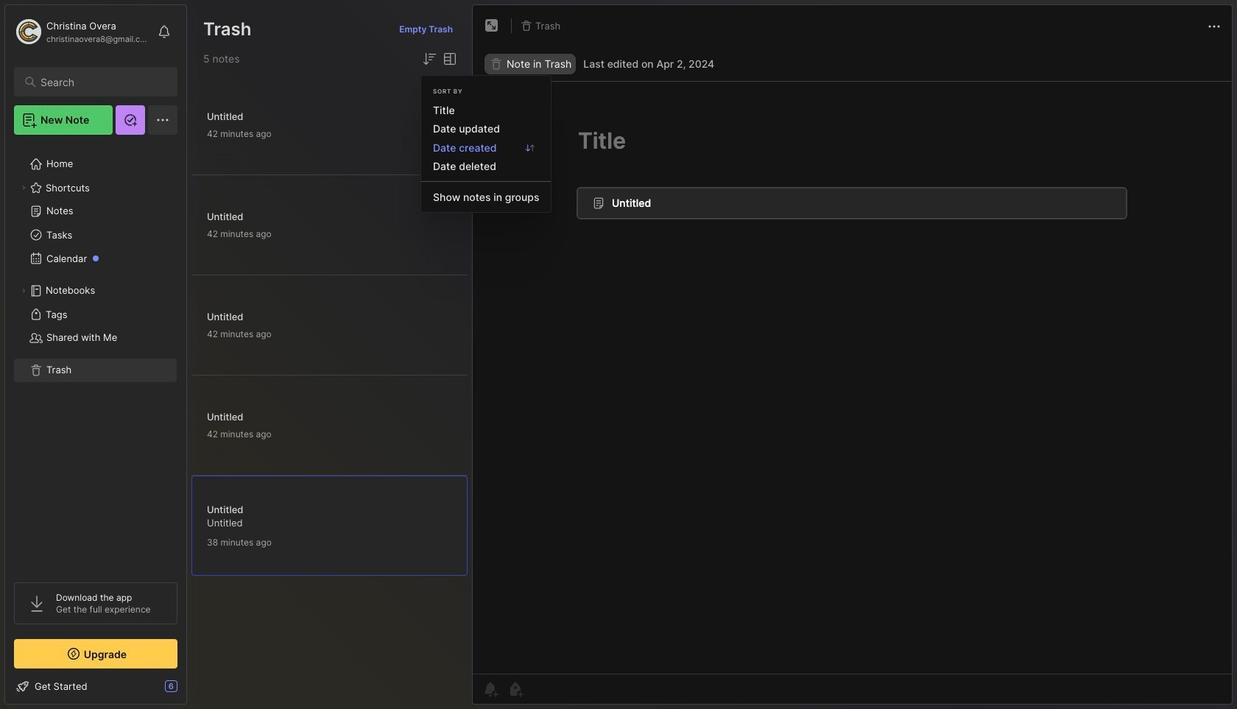 Task type: vqa. For each thing, say whether or not it's contained in the screenshot.
tree in the Main element
yes



Task type: describe. For each thing, give the bounding box(es) containing it.
add a reminder image
[[482, 680, 499, 698]]

Search text field
[[40, 75, 164, 89]]

more actions image
[[1205, 18, 1223, 35]]

Sort options field
[[420, 50, 438, 68]]

tree inside main element
[[5, 144, 186, 569]]

expand notebooks image
[[19, 286, 28, 295]]

More actions field
[[1205, 16, 1223, 35]]

expand note image
[[483, 17, 501, 35]]

View options field
[[438, 50, 459, 68]]

dropdown list menu
[[421, 101, 551, 206]]

note window element
[[472, 4, 1233, 708]]

none search field inside main element
[[40, 73, 164, 91]]

Help and Learning task checklist field
[[5, 674, 186, 698]]

main element
[[0, 0, 191, 709]]



Task type: locate. For each thing, give the bounding box(es) containing it.
None search field
[[40, 73, 164, 91]]

tree
[[5, 144, 186, 569]]

click to collapse image
[[186, 682, 197, 700]]

Note Editor text field
[[473, 81, 1232, 674]]

add tag image
[[507, 680, 524, 698]]

Account field
[[14, 17, 150, 46]]



